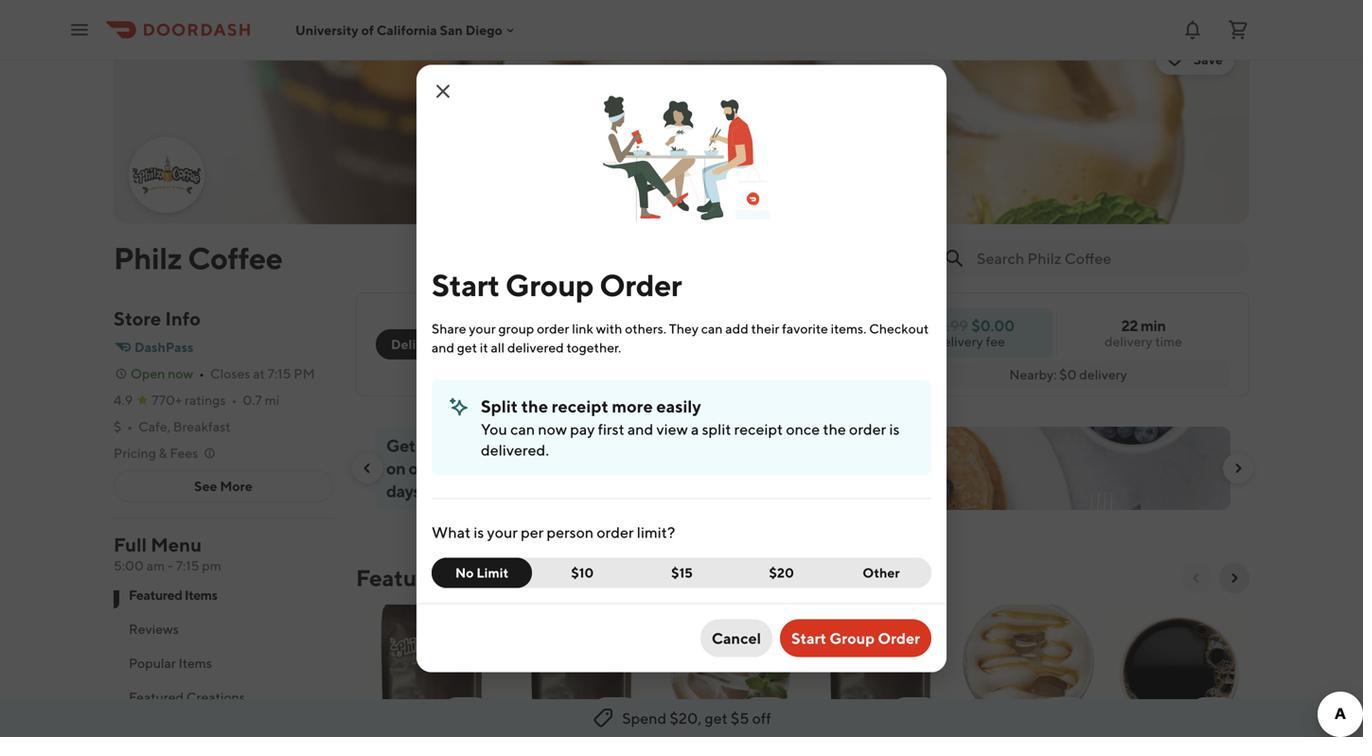 Task type: locate. For each thing, give the bounding box(es) containing it.
your left per
[[487, 524, 518, 542]]

start group order down "other" button
[[791, 630, 920, 648]]

first left 2
[[517, 435, 546, 456]]

start
[[432, 267, 500, 303], [791, 630, 827, 648]]

off right $5
[[752, 710, 771, 728]]

receipt right split at the bottom right of page
[[734, 420, 783, 438]]

delivery
[[935, 334, 983, 349], [1105, 334, 1153, 349], [1079, 367, 1127, 382]]

split the receipt more easily status
[[432, 380, 932, 476]]

$10 up 45
[[697, 435, 724, 456]]

1 vertical spatial receipt
[[734, 420, 783, 438]]

1 vertical spatial save
[[616, 435, 652, 456]]

0 items, open order cart image
[[1227, 18, 1250, 41]]

-
[[167, 558, 173, 574]]

cancel
[[712, 630, 761, 648]]

$15+.
[[459, 458, 498, 479]]

1 vertical spatial group
[[557, 337, 597, 352]]

2
[[549, 435, 559, 456]]

0 horizontal spatial the
[[521, 396, 548, 417]]

first
[[598, 420, 625, 438], [517, 435, 546, 456]]

save button
[[1156, 44, 1235, 75]]

cafe,
[[138, 419, 171, 435]]

share your group order link with others. they can add their favorite items. checkout and get it all delivered together.
[[432, 321, 929, 356]]

1 vertical spatial $10
[[571, 565, 594, 581]]

can left the add
[[701, 321, 723, 337]]

get left it
[[457, 340, 477, 356]]

1 horizontal spatial off
[[752, 710, 771, 728]]

1 horizontal spatial can
[[701, 321, 723, 337]]

can inside share your group order link with others. they can add their favorite items. checkout and get it all delivered together.
[[701, 321, 723, 337]]

is inside split the receipt more easily you can now pay first and view a split receipt once the order is delivered.
[[889, 420, 900, 438]]

1 horizontal spatial save
[[1194, 52, 1223, 67]]

Other button
[[831, 558, 932, 588]]

no limit
[[455, 565, 509, 581]]

pricing
[[114, 445, 156, 461]]

$10
[[697, 435, 724, 456], [571, 565, 594, 581]]

0 vertical spatial 7:15
[[268, 366, 291, 382]]

Pickup radio
[[446, 329, 531, 360]]

featured down am
[[129, 587, 182, 603]]

now left pay
[[538, 420, 567, 438]]

once
[[786, 420, 820, 438]]

2 horizontal spatial order
[[849, 420, 886, 438]]

delivery left fee
[[935, 334, 983, 349]]

1 vertical spatial order
[[599, 337, 636, 352]]

no
[[455, 565, 474, 581]]

group
[[499, 321, 534, 337]]

get
[[457, 340, 477, 356], [705, 710, 728, 728]]

philz coffee image
[[114, 26, 1250, 224], [131, 139, 203, 211]]

add
[[725, 321, 749, 337]]

and inside split the receipt more easily you can now pay first and view a split receipt once the order is delivered.
[[628, 420, 654, 438]]

1 vertical spatial start group order
[[791, 630, 920, 648]]

delivery inside 22 min delivery time
[[1105, 334, 1153, 349]]

1 vertical spatial •
[[231, 392, 237, 408]]

off
[[456, 435, 477, 456], [752, 710, 771, 728]]

2 vertical spatial •
[[127, 419, 133, 435]]

and down more
[[628, 420, 654, 438]]

group inside start group order button
[[830, 630, 875, 648]]

receipt up pay
[[552, 396, 609, 417]]

0 vertical spatial group
[[505, 267, 594, 303]]

they
[[669, 321, 699, 337]]

your up it
[[469, 321, 496, 337]]

0 horizontal spatial and
[[432, 340, 454, 356]]

0 vertical spatial the
[[521, 396, 548, 417]]

featured items down what at the left bottom of the page
[[356, 565, 515, 592]]

$ • cafe, breakfast
[[114, 419, 231, 435]]

breakfast
[[173, 419, 231, 435]]

1 vertical spatial now
[[538, 420, 567, 438]]

am
[[146, 558, 165, 574]]

1 horizontal spatial and
[[628, 420, 654, 438]]

is right once at the right bottom of page
[[889, 420, 900, 438]]

$10 down person
[[571, 565, 594, 581]]

1 vertical spatial your
[[480, 435, 514, 456]]

start group order inside start group order button
[[791, 630, 920, 648]]

1 horizontal spatial add
[[752, 705, 778, 720]]

7:15 right "at"
[[268, 366, 291, 382]]

1 horizontal spatial $10
[[697, 435, 724, 456]]

next button of carousel image
[[1227, 571, 1242, 586]]

and inside share your group order link with others. they can add their favorite items. checkout and get it all delivered together.
[[432, 340, 454, 356]]

add
[[603, 705, 629, 720], [752, 705, 778, 720]]

2 horizontal spatial •
[[231, 392, 237, 408]]

delivery for min
[[1105, 334, 1153, 349]]

1 horizontal spatial now
[[538, 420, 567, 438]]

at
[[253, 366, 265, 382]]

order right once at the right bottom of page
[[849, 420, 886, 438]]

delivery for $0
[[1079, 367, 1127, 382]]

$5
[[731, 710, 749, 728]]

0 horizontal spatial receipt
[[552, 396, 609, 417]]

45
[[709, 458, 729, 479]]

view
[[657, 420, 688, 438]]

featured items
[[356, 565, 515, 592], [129, 587, 217, 603]]

$0.00
[[972, 317, 1015, 335]]

0 horizontal spatial off
[[456, 435, 477, 456]]

delivered.
[[481, 441, 549, 459]]

0 vertical spatial start group order
[[432, 267, 682, 303]]

$10 inside get 40% off your first 2 orders. save up to $10 on orders $15+.  use code 40deal, valid for 45 days
[[697, 435, 724, 456]]

featured down "popular"
[[129, 690, 184, 705]]

group order button
[[546, 329, 648, 360]]

save down notification bell icon on the top of the page
[[1194, 52, 1223, 67]]

university
[[295, 22, 359, 38]]

1 vertical spatial off
[[752, 710, 771, 728]]

start down $20 button
[[791, 630, 827, 648]]

1 horizontal spatial is
[[889, 420, 900, 438]]

start group order button
[[780, 620, 932, 658]]

1 vertical spatial is
[[474, 524, 484, 542]]

is
[[889, 420, 900, 438], [474, 524, 484, 542]]

the right split
[[521, 396, 548, 417]]

link
[[572, 321, 593, 337]]

0 vertical spatial save
[[1194, 52, 1223, 67]]

5:00
[[114, 558, 144, 574]]

spend $20, get $5 off
[[622, 710, 771, 728]]

$0
[[1060, 367, 1077, 382]]

0 vertical spatial is
[[889, 420, 900, 438]]

and
[[432, 340, 454, 356], [628, 420, 654, 438]]

0 horizontal spatial featured items
[[129, 587, 217, 603]]

0 horizontal spatial add
[[603, 705, 629, 720]]

and down share
[[432, 340, 454, 356]]

spend
[[622, 710, 667, 728]]

iced mint mojito coffee image
[[659, 605, 801, 738]]

2 vertical spatial order
[[878, 630, 920, 648]]

1 horizontal spatial •
[[199, 366, 204, 382]]

• up ratings at the bottom of the page
[[199, 366, 204, 382]]

group of people ordering together image
[[588, 65, 775, 251]]

now inside split the receipt more easily you can now pay first and view a split receipt once the order is delivered.
[[538, 420, 567, 438]]

add button
[[506, 601, 655, 738], [655, 601, 805, 738], [591, 698, 640, 728], [741, 698, 790, 728]]

0 vertical spatial get
[[457, 340, 477, 356]]

1 horizontal spatial first
[[598, 420, 625, 438]]

is right what at the left bottom of the page
[[474, 524, 484, 542]]

featured creations
[[129, 690, 245, 705]]

featured left no
[[356, 565, 452, 592]]

order
[[537, 321, 569, 337], [849, 420, 886, 438], [597, 524, 634, 542]]

0.7 mi
[[243, 392, 280, 408]]

see
[[194, 479, 217, 494]]

0 vertical spatial now
[[168, 366, 193, 382]]

your inside get 40% off your first 2 orders. save up to $10 on orders $15+.  use code 40deal, valid for 45 days
[[480, 435, 514, 456]]

7:15 right -
[[176, 558, 199, 574]]

items inside heading
[[456, 565, 515, 592]]

full menu 5:00 am - 7:15 pm
[[114, 534, 221, 574]]

honey haze image
[[958, 605, 1100, 738]]

$
[[114, 419, 121, 435]]

menu
[[151, 534, 202, 556]]

0 vertical spatial your
[[469, 321, 496, 337]]

popular
[[129, 656, 176, 671]]

easily
[[656, 396, 701, 417]]

$20,
[[670, 710, 702, 728]]

2 add from the left
[[752, 705, 778, 720]]

0 horizontal spatial •
[[127, 419, 133, 435]]

0 horizontal spatial order
[[537, 321, 569, 337]]

• right $
[[127, 419, 133, 435]]

featured items down -
[[129, 587, 217, 603]]

22 min delivery time
[[1105, 317, 1182, 349]]

2 vertical spatial group
[[830, 630, 875, 648]]

start group order
[[432, 267, 682, 303], [791, 630, 920, 648]]

delivery right $0
[[1079, 367, 1127, 382]]

save left up
[[616, 435, 652, 456]]

• left 0.7
[[231, 392, 237, 408]]

your up use on the left bottom
[[480, 435, 514, 456]]

your inside share your group order link with others. they can add their favorite items. checkout and get it all delivered together.
[[469, 321, 496, 337]]

can inside split the receipt more easily you can now pay first and view a split receipt once the order is delivered.
[[510, 420, 535, 438]]

open menu image
[[68, 18, 91, 41]]

save inside get 40% off your first 2 orders. save up to $10 on orders $15+.  use code 40deal, valid for 45 days
[[616, 435, 652, 456]]

0 horizontal spatial is
[[474, 524, 484, 542]]

0 horizontal spatial start group order
[[432, 267, 682, 303]]

0 horizontal spatial 7:15
[[176, 558, 199, 574]]

0 vertical spatial off
[[456, 435, 477, 456]]

1 vertical spatial order
[[849, 420, 886, 438]]

order inside share your group order link with others. they can add their favorite items. checkout and get it all delivered together.
[[537, 321, 569, 337]]

0 horizontal spatial first
[[517, 435, 546, 456]]

per
[[521, 524, 544, 542]]

see more
[[194, 479, 253, 494]]

the
[[521, 396, 548, 417], [823, 420, 846, 438]]

now up 770+
[[168, 366, 193, 382]]

add left $20,
[[603, 705, 629, 720]]

add for iced mint mojito coffee image
[[752, 705, 778, 720]]

more
[[612, 396, 653, 417]]

0 horizontal spatial save
[[616, 435, 652, 456]]

get 40% off your first 2 orders. save up to $10 on orders $15+.  use code 40deal, valid for 45 days
[[386, 435, 729, 501]]

order up delivered
[[537, 321, 569, 337]]

0 vertical spatial $10
[[697, 435, 724, 456]]

days
[[386, 481, 421, 501]]

0 vertical spatial and
[[432, 340, 454, 356]]

get left $5
[[705, 710, 728, 728]]

0 vertical spatial receipt
[[552, 396, 609, 417]]

philz coffee
[[114, 240, 283, 276]]

2 vertical spatial order
[[597, 524, 634, 542]]

1 horizontal spatial start group order
[[791, 630, 920, 648]]

1 horizontal spatial get
[[705, 710, 728, 728]]

0 vertical spatial start
[[432, 267, 500, 303]]

diego
[[466, 22, 503, 38]]

1 vertical spatial and
[[628, 420, 654, 438]]

1 vertical spatial can
[[510, 420, 535, 438]]

770+ ratings •
[[152, 392, 237, 408]]

start up share
[[432, 267, 500, 303]]

first right pay
[[598, 420, 625, 438]]

off up $15+.
[[456, 435, 477, 456]]

can up 'delivered.'
[[510, 420, 535, 438]]

delivery inside "$3.99 $0.00 delivery fee"
[[935, 334, 983, 349]]

start group order up link in the top left of the page
[[432, 267, 682, 303]]

popular items
[[129, 656, 212, 671]]

delivery left time in the right of the page
[[1105, 334, 1153, 349]]

university of california san diego
[[295, 22, 503, 38]]

$15
[[671, 565, 693, 581]]

0 vertical spatial can
[[701, 321, 723, 337]]

pickup
[[472, 337, 515, 352]]

1 vertical spatial start
[[791, 630, 827, 648]]

1 vertical spatial 7:15
[[176, 558, 199, 574]]

1 add from the left
[[603, 705, 629, 720]]

0.7
[[243, 392, 262, 408]]

off inside get 40% off your first 2 orders. save up to $10 on orders $15+.  use code 40deal, valid for 45 days
[[456, 435, 477, 456]]

can
[[701, 321, 723, 337], [510, 420, 535, 438]]

0 vertical spatial order
[[600, 267, 682, 303]]

save inside button
[[1194, 52, 1223, 67]]

1 horizontal spatial start
[[791, 630, 827, 648]]

the right once at the right bottom of page
[[823, 420, 846, 438]]

0 vertical spatial order
[[537, 321, 569, 337]]

1 vertical spatial the
[[823, 420, 846, 438]]

add right $5
[[752, 705, 778, 720]]

order left limit?
[[597, 524, 634, 542]]

0 horizontal spatial $10
[[571, 565, 594, 581]]

creations
[[186, 690, 245, 705]]

0 horizontal spatial can
[[510, 420, 535, 438]]

your
[[469, 321, 496, 337], [480, 435, 514, 456], [487, 524, 518, 542]]

0 vertical spatial •
[[199, 366, 204, 382]]

pricing & fees button
[[114, 444, 217, 463]]

1 horizontal spatial 7:15
[[268, 366, 291, 382]]

0 horizontal spatial get
[[457, 340, 477, 356]]

0 horizontal spatial start
[[432, 267, 500, 303]]

order
[[600, 267, 682, 303], [599, 337, 636, 352], [878, 630, 920, 648]]

previous button of carousel image
[[360, 461, 375, 476]]



Task type: describe. For each thing, give the bounding box(es) containing it.
previous button of carousel image
[[1189, 571, 1204, 586]]

split
[[481, 396, 518, 417]]

what is your per person order limit? option group
[[432, 558, 932, 588]]

fees
[[170, 445, 198, 461]]

$20 button
[[731, 558, 832, 588]]

featured inside featured creations button
[[129, 690, 184, 705]]

limit
[[477, 565, 509, 581]]

delivery for $0.00
[[935, 334, 983, 349]]

1 horizontal spatial the
[[823, 420, 846, 438]]

fee
[[986, 334, 1005, 349]]

$15 button
[[632, 558, 732, 588]]

popular items button
[[114, 647, 333, 681]]

limit?
[[637, 524, 675, 542]]

next button of carousel image
[[1231, 461, 1246, 476]]

order inside split the receipt more easily you can now pay first and view a split receipt once the order is delivered.
[[849, 420, 886, 438]]

0 horizontal spatial now
[[168, 366, 193, 382]]

get
[[386, 435, 415, 456]]

philz
[[114, 240, 182, 276]]

$3.99 $0.00 delivery fee
[[930, 317, 1015, 349]]

$10 button
[[521, 558, 633, 588]]

all
[[491, 340, 505, 356]]

time
[[1155, 334, 1182, 349]]

items inside button
[[179, 656, 212, 671]]

featured creations button
[[114, 681, 333, 715]]

nearby:
[[1009, 367, 1057, 382]]

22
[[1121, 317, 1138, 335]]

delivery
[[391, 337, 442, 352]]

first inside split the receipt more easily you can now pay first and view a split receipt once the order is delivered.
[[598, 420, 625, 438]]

delivered
[[507, 340, 564, 356]]

pricing & fees
[[114, 445, 198, 461]]

order methods option group
[[376, 329, 531, 360]]

code
[[533, 458, 570, 479]]

valid
[[647, 458, 682, 479]]

start group order dialog
[[417, 65, 947, 673]]

california
[[377, 22, 437, 38]]

split
[[702, 420, 731, 438]]

Item Search search field
[[977, 248, 1235, 269]]

philtered soul image
[[1108, 605, 1250, 738]]

university of california san diego button
[[295, 22, 518, 38]]

close start group order image
[[432, 80, 454, 103]]

silken splendor image
[[509, 605, 651, 738]]

closes
[[210, 366, 250, 382]]

pm
[[294, 366, 315, 382]]

reviews
[[129, 622, 179, 637]]

$3.99
[[930, 317, 968, 335]]

store info
[[114, 308, 201, 330]]

1 horizontal spatial order
[[597, 524, 634, 542]]

what is your per person order limit?
[[432, 524, 675, 542]]

770+
[[152, 392, 182, 408]]

No Limit button
[[432, 558, 532, 588]]

it
[[480, 340, 488, 356]]

for
[[685, 458, 706, 479]]

store
[[114, 308, 161, 330]]

person
[[547, 524, 594, 542]]

use
[[501, 458, 530, 479]]

add for silken splendor image
[[603, 705, 629, 720]]

of
[[361, 22, 374, 38]]

notification bell image
[[1182, 18, 1204, 41]]

reviews button
[[114, 613, 333, 647]]

on
[[386, 458, 405, 479]]

items.
[[831, 321, 867, 337]]

get inside share your group order link with others. they can add their favorite items. checkout and get it all delivered together.
[[457, 340, 477, 356]]

what
[[432, 524, 471, 542]]

see more button
[[115, 471, 332, 502]]

group inside the group order button
[[557, 337, 597, 352]]

start inside start group order button
[[791, 630, 827, 648]]

Delivery radio
[[376, 329, 457, 360]]

cancel button
[[701, 620, 773, 658]]

dancing water image
[[809, 605, 951, 738]]

1 horizontal spatial receipt
[[734, 420, 783, 438]]

1 horizontal spatial featured items
[[356, 565, 515, 592]]

featured inside "featured items" heading
[[356, 565, 452, 592]]

checkout
[[869, 321, 929, 337]]

ratings
[[185, 392, 226, 408]]

orders
[[409, 458, 456, 479]]

first inside get 40% off your first 2 orders. save up to $10 on orders $15+.  use code 40deal, valid for 45 days
[[517, 435, 546, 456]]

other
[[863, 565, 900, 581]]

7:15 inside 'full menu 5:00 am - 7:15 pm'
[[176, 558, 199, 574]]

40deal,
[[573, 458, 644, 479]]

split the receipt more easily you can now pay first and view a split receipt once the order is delivered.
[[481, 396, 900, 459]]

info
[[165, 308, 201, 330]]

a
[[691, 420, 699, 438]]

2 vertical spatial your
[[487, 524, 518, 542]]

40%
[[418, 435, 453, 456]]

more
[[220, 479, 253, 494]]

open now
[[131, 366, 193, 382]]

mi
[[265, 392, 280, 408]]

dashpass
[[134, 339, 193, 355]]

pay
[[570, 420, 595, 438]]

new manhattan image
[[360, 605, 502, 738]]

min
[[1141, 317, 1166, 335]]

• closes at 7:15 pm
[[199, 366, 315, 382]]

1 vertical spatial get
[[705, 710, 728, 728]]

open
[[131, 366, 165, 382]]

you
[[481, 420, 507, 438]]

up
[[655, 435, 675, 456]]

full
[[114, 534, 147, 556]]

nearby: $0 delivery
[[1009, 367, 1127, 382]]

&
[[159, 445, 167, 461]]

together.
[[567, 340, 621, 356]]

featured items heading
[[356, 563, 515, 594]]

$10 inside button
[[571, 565, 594, 581]]

$20
[[769, 565, 794, 581]]



Task type: vqa. For each thing, say whether or not it's contained in the screenshot.
with
yes



